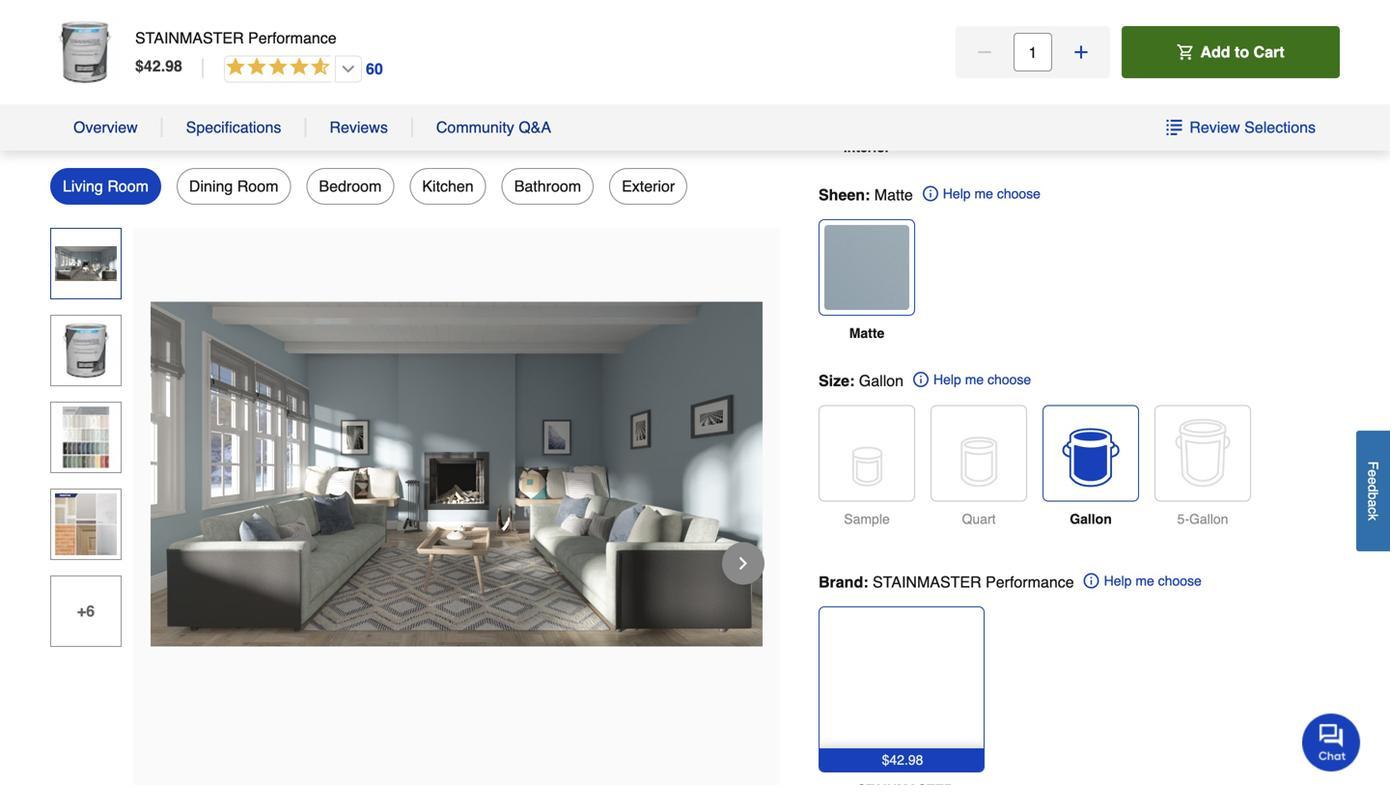 Task type: locate. For each thing, give the bounding box(es) containing it.
0 vertical spatial $ 42 . 98
[[135, 57, 182, 75]]

thumbnail: 1 image
[[55, 407, 117, 468]]

1 vertical spatial performance
[[986, 573, 1075, 591]]

matte button
[[819, 219, 916, 341]]

performance up 4.6 stars "image"
[[248, 29, 337, 47]]

bathroom
[[515, 177, 582, 195]]

2 vertical spatial me
[[1136, 573, 1155, 589]]

$ 42 . 98
[[135, 57, 182, 75], [882, 753, 924, 768]]

help me choose button for stainmaster performance
[[1084, 573, 1202, 591]]

0 horizontal spatial 98
[[165, 57, 182, 75]]

info image
[[923, 186, 939, 201], [1084, 573, 1100, 589]]

1 horizontal spatial $
[[882, 753, 890, 768]]

info image for sheen: matte
[[923, 186, 939, 201]]

matte right sheen:
[[875, 186, 914, 204]]

98
[[165, 57, 182, 75], [909, 753, 924, 768]]

help
[[943, 186, 971, 201], [934, 372, 962, 387], [1105, 573, 1132, 589]]

thumbnail: 2 image
[[55, 494, 117, 555]]

0 horizontal spatial $ 42 . 98
[[135, 57, 182, 75]]

1 vertical spatial help
[[934, 372, 962, 387]]

0 horizontal spatial .
[[161, 57, 165, 75]]

c
[[1366, 507, 1382, 514]]

0 horizontal spatial living room image
[[55, 246, 117, 281]]

b
[[1366, 492, 1382, 500]]

help me choose button
[[923, 186, 1041, 204], [914, 372, 1032, 390], [1084, 573, 1202, 591]]

1 vertical spatial help me choose
[[934, 372, 1032, 387]]

0 horizontal spatial room
[[107, 177, 149, 195]]

1 vertical spatial 98
[[909, 753, 924, 768]]

help for gallon
[[934, 372, 962, 387]]

Stepper number input field with increment and decrement buttons number field
[[1014, 33, 1053, 71]]

gallon for size: gallon
[[859, 372, 904, 390]]

a
[[1366, 500, 1382, 507]]

2 vertical spatial help me choose button
[[1084, 573, 1202, 591]]

5-gallon
[[1178, 512, 1229, 527]]

1 e from the top
[[1366, 470, 1382, 477]]

performance
[[248, 29, 337, 47], [986, 573, 1075, 591]]

1 vertical spatial choose
[[988, 372, 1032, 387]]

paint size gallon selected image
[[1044, 406, 1139, 501]]

review selections
[[1190, 118, 1316, 136]]

60
[[366, 60, 383, 78]]

1 vertical spatial me
[[966, 372, 984, 387]]

choose
[[998, 186, 1041, 201], [988, 372, 1032, 387], [1159, 573, 1202, 589]]

e up d in the bottom of the page
[[1366, 470, 1382, 477]]

performance down quart
[[986, 573, 1075, 591]]

2 vertical spatial help
[[1105, 573, 1132, 589]]

1 vertical spatial 42
[[890, 753, 905, 768]]

2 room from the left
[[237, 177, 279, 195]]

stainmaster
[[135, 29, 244, 47], [873, 573, 982, 591]]

0 horizontal spatial $
[[135, 57, 144, 75]]

1 vertical spatial info image
[[1084, 573, 1100, 589]]

size:
[[819, 372, 855, 390]]

room right living
[[107, 177, 149, 195]]

1 vertical spatial .
[[905, 753, 909, 768]]

me for brand: stainmaster performance
[[1136, 573, 1155, 589]]

1 room from the left
[[107, 177, 149, 195]]

$
[[135, 57, 144, 75], [882, 753, 890, 768]]

1 horizontal spatial living room image
[[151, 302, 763, 646]]

room for living room
[[107, 177, 149, 195]]

2 horizontal spatial gallon
[[1190, 512, 1229, 527]]

add
[[1201, 43, 1231, 61]]

1 vertical spatial living room image
[[151, 302, 763, 646]]

1 horizontal spatial info image
[[1084, 573, 1100, 589]]

1 horizontal spatial room
[[237, 177, 279, 195]]

list view image
[[1167, 120, 1183, 135]]

brand:
[[819, 573, 869, 591]]

1 horizontal spatial 42
[[890, 753, 905, 768]]

2 vertical spatial choose
[[1159, 573, 1202, 589]]

reviews link
[[330, 118, 388, 137]]

0 vertical spatial info image
[[923, 186, 939, 201]]

2 vertical spatial help me choose
[[1105, 573, 1202, 589]]

overview
[[73, 118, 138, 136]]

room
[[107, 177, 149, 195], [237, 177, 279, 195]]

k
[[1366, 514, 1382, 521]]

paint size sample image
[[932, 406, 1027, 501]]

room for dining room
[[237, 177, 279, 195]]

0 vertical spatial me
[[975, 186, 994, 201]]

matte
[[875, 186, 914, 204], [850, 326, 885, 341]]

gallon left info icon
[[859, 372, 904, 390]]

d
[[1366, 485, 1382, 492]]

0 horizontal spatial info image
[[923, 186, 939, 201]]

e up the b
[[1366, 477, 1382, 485]]

0 vertical spatial help
[[943, 186, 971, 201]]

1 horizontal spatial $ 42 . 98
[[882, 753, 924, 768]]

42
[[144, 57, 161, 75], [890, 753, 905, 768]]

0 vertical spatial choose
[[998, 186, 1041, 201]]

0 vertical spatial 98
[[165, 57, 182, 75]]

e
[[1366, 470, 1382, 477], [1366, 477, 1382, 485]]

sample
[[844, 512, 890, 527]]

1 horizontal spatial stainmaster
[[873, 573, 982, 591]]

0 vertical spatial performance
[[248, 29, 337, 47]]

me
[[975, 186, 994, 201], [966, 372, 984, 387], [1136, 573, 1155, 589]]

0 vertical spatial help me choose
[[943, 186, 1041, 201]]

room right dining
[[237, 177, 279, 195]]

0 vertical spatial help me choose button
[[923, 186, 1041, 204]]

0 vertical spatial stainmaster
[[135, 29, 244, 47]]

gallon
[[859, 372, 904, 390], [1070, 512, 1112, 527], [1190, 512, 1229, 527]]

review
[[1190, 118, 1241, 136]]

matte inside button
[[850, 326, 885, 341]]

matte up size: gallon
[[850, 326, 885, 341]]

choose for sheen: matte
[[998, 186, 1041, 201]]

help me choose for brand: stainmaster performance
[[1105, 573, 1202, 589]]

q&a
[[519, 118, 552, 136]]

help me choose button for matte
[[923, 186, 1041, 204]]

help me choose button for gallon
[[914, 372, 1032, 390]]

overview link
[[73, 118, 138, 137]]

.
[[161, 57, 165, 75], [905, 753, 909, 768]]

add to cart button
[[1122, 26, 1341, 78]]

1 vertical spatial $ 42 . 98
[[882, 753, 924, 768]]

0 horizontal spatial stainmaster
[[135, 29, 244, 47]]

+6 button
[[50, 576, 122, 647]]

f
[[1366, 461, 1382, 470]]

1 vertical spatial matte
[[850, 326, 885, 341]]

stainmaster performance image
[[826, 608, 978, 760]]

0 horizontal spatial gallon
[[859, 372, 904, 390]]

1 horizontal spatial .
[[905, 753, 909, 768]]

0 horizontal spatial 42
[[144, 57, 161, 75]]

gallon down paint size 5-gallon image
[[1190, 512, 1229, 527]]

1 vertical spatial $
[[882, 753, 890, 768]]

help me choose
[[943, 186, 1041, 201], [934, 372, 1032, 387], [1105, 573, 1202, 589]]

1 vertical spatial help me choose button
[[914, 372, 1032, 390]]

gallon down paint size gallon selected image
[[1070, 512, 1112, 527]]

reviews
[[330, 118, 388, 136]]

living room image
[[55, 246, 117, 281], [151, 302, 763, 646]]

chevron right image
[[734, 554, 753, 573]]

sheen: matte
[[819, 186, 914, 204]]



Task type: vqa. For each thing, say whether or not it's contained in the screenshot.
the top Help me choose button
yes



Task type: describe. For each thing, give the bounding box(es) containing it.
help for stainmaster performance
[[1105, 573, 1132, 589]]

1 horizontal spatial 98
[[909, 753, 924, 768]]

1 horizontal spatial gallon
[[1070, 512, 1112, 527]]

info image for brand: stainmaster performance
[[1084, 573, 1100, 589]]

size: gallon
[[819, 372, 904, 390]]

cart image
[[1178, 44, 1193, 60]]

productimage image
[[50, 17, 120, 87]]

me for size: gallon
[[966, 372, 984, 387]]

gallon for 5-gallon
[[1190, 512, 1229, 527]]

stainmaster performance
[[135, 29, 337, 47]]

brand: stainmaster performance
[[819, 573, 1075, 591]]

community q&a link
[[436, 118, 552, 137]]

2 e from the top
[[1366, 477, 1382, 485]]

0 vertical spatial .
[[161, 57, 165, 75]]

community
[[436, 118, 515, 136]]

living room
[[63, 177, 149, 195]]

1 vertical spatial stainmaster
[[873, 573, 982, 591]]

specifications link
[[186, 118, 281, 137]]

info image
[[914, 372, 929, 387]]

me for sheen: matte
[[975, 186, 994, 201]]

plus image
[[1072, 42, 1091, 62]]

interior
[[844, 140, 891, 155]]

choose for brand: stainmaster performance
[[1159, 573, 1202, 589]]

1 horizontal spatial performance
[[986, 573, 1075, 591]]

choose for size: gallon
[[988, 372, 1032, 387]]

+6
[[77, 602, 95, 620]]

type interior selected image
[[825, 39, 910, 124]]

chat invite button image
[[1303, 713, 1362, 772]]

help me choose for sheen: matte
[[943, 186, 1041, 201]]

bedroom
[[319, 177, 382, 195]]

sheen:
[[819, 186, 871, 204]]

community q&a
[[436, 118, 552, 136]]

review selections button
[[1166, 118, 1317, 137]]

5-
[[1178, 512, 1190, 527]]

f e e d b a c k
[[1366, 461, 1382, 521]]

minus image
[[976, 42, 995, 62]]

add to cart
[[1201, 43, 1285, 61]]

cart
[[1254, 43, 1285, 61]]

kitchen
[[422, 177, 474, 195]]

4.6 stars image
[[223, 55, 384, 84]]

selections
[[1245, 118, 1316, 136]]

f e e d b a c k button
[[1357, 431, 1391, 551]]

0 vertical spatial matte
[[875, 186, 914, 204]]

help for matte
[[943, 186, 971, 201]]

help me choose for size: gallon
[[934, 372, 1032, 387]]

exterior
[[622, 177, 675, 195]]

specifications
[[186, 118, 281, 136]]

to
[[1235, 43, 1250, 61]]

paint size 5-gallon image
[[1156, 406, 1251, 501]]

dining
[[189, 177, 233, 195]]

0 vertical spatial $
[[135, 57, 144, 75]]

0 horizontal spatial performance
[[248, 29, 337, 47]]

living
[[63, 177, 103, 195]]

quart
[[962, 512, 996, 527]]

base thumbnail: 0 image
[[55, 320, 117, 382]]

dining room
[[189, 177, 279, 195]]

0 vertical spatial living room image
[[55, 246, 117, 281]]

paint size sample image
[[820, 406, 915, 501]]

0 vertical spatial 42
[[144, 57, 161, 75]]



